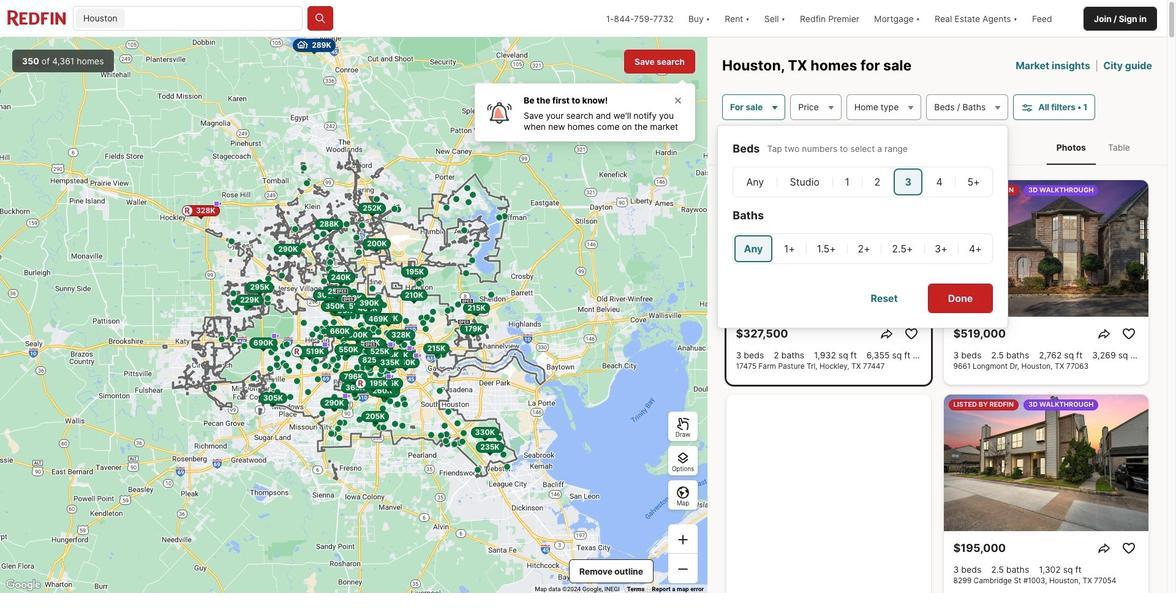 Task type: describe. For each thing, give the bounding box(es) containing it.
share home image
[[1097, 327, 1112, 341]]

number of bedrooms row
[[733, 167, 994, 197]]

number of bathrooms row
[[733, 233, 994, 264]]

0 horizontal spatial share home image
[[880, 327, 895, 341]]

next image
[[912, 241, 926, 256]]

google image
[[3, 577, 44, 593]]

submit search image
[[314, 12, 327, 25]]



Task type: vqa. For each thing, say whether or not it's contained in the screenshot.
search field
yes



Task type: locate. For each thing, give the bounding box(es) containing it.
tab list
[[1035, 130, 1153, 165]]

toggle search results table view tab
[[1099, 132, 1141, 163]]

map region
[[0, 37, 708, 593]]

advertisement image
[[720, 390, 938, 593]]

toggle search results photos view tab
[[1047, 132, 1097, 163]]

None search field
[[127, 7, 302, 31]]

previous image
[[732, 241, 746, 256]]

menu
[[718, 125, 1009, 328]]

Add home to favorites checkbox
[[902, 324, 922, 344], [1119, 324, 1139, 344], [1119, 539, 1139, 558]]

0 vertical spatial share home image
[[880, 327, 895, 341]]

add home to favorites image
[[904, 327, 919, 341], [1122, 327, 1137, 341], [1122, 541, 1137, 556]]

cell
[[735, 168, 776, 195], [779, 168, 832, 195], [834, 168, 861, 195], [864, 168, 892, 195], [895, 168, 923, 195], [926, 168, 954, 195], [957, 168, 992, 195], [735, 235, 773, 262], [775, 235, 805, 262], [808, 235, 846, 262], [849, 235, 880, 262], [883, 235, 923, 262], [926, 235, 958, 262], [960, 235, 992, 262]]

1 vertical spatial share home image
[[1097, 541, 1112, 556]]

share home image
[[880, 327, 895, 341], [1097, 541, 1112, 556]]

1 horizontal spatial share home image
[[1097, 541, 1112, 556]]



